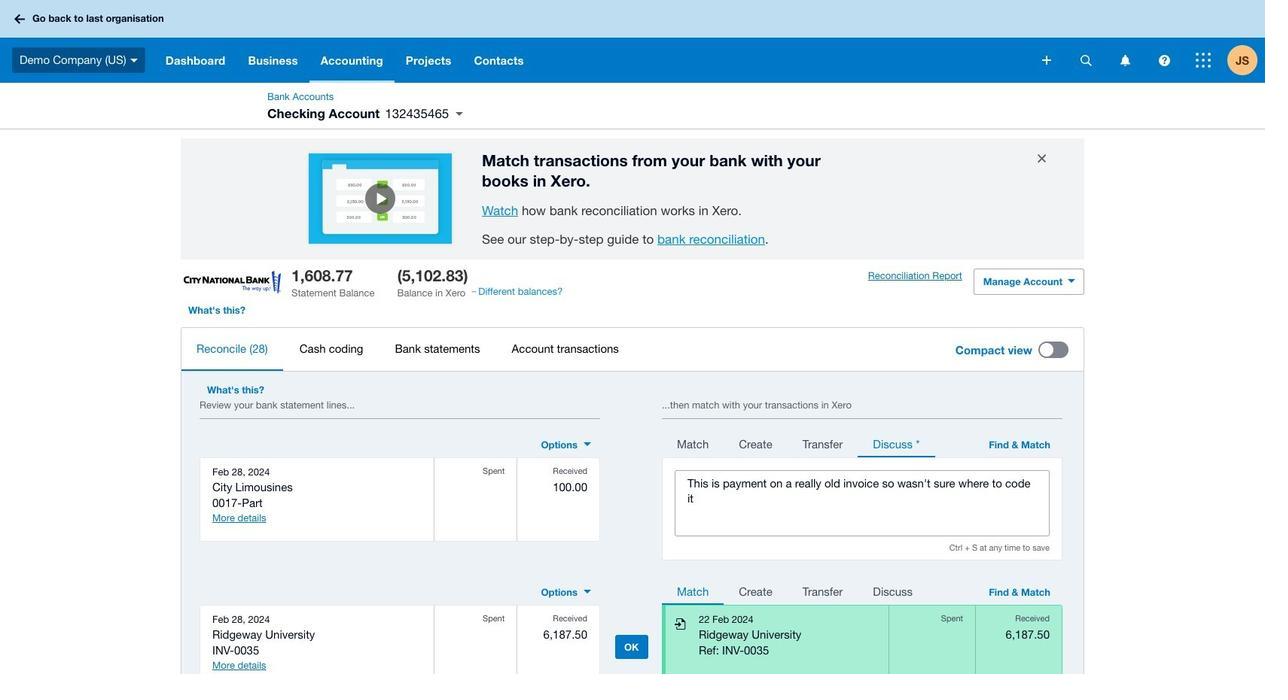 Task type: vqa. For each thing, say whether or not it's contained in the screenshot.
Sales Invoice icon
yes



Task type: describe. For each thing, give the bounding box(es) containing it.
0 horizontal spatial svg image
[[1042, 56, 1051, 65]]

sales invoice image
[[669, 613, 690, 639]]



Task type: locate. For each thing, give the bounding box(es) containing it.
banner
[[0, 0, 1265, 83]]

svg image
[[1080, 55, 1092, 66], [1042, 56, 1051, 65]]

1 horizontal spatial svg image
[[1080, 55, 1092, 66]]

None text field
[[675, 471, 1049, 536]]

svg image
[[14, 14, 25, 24], [1196, 53, 1211, 68], [1120, 55, 1130, 66], [1159, 55, 1170, 66], [130, 59, 138, 62]]



